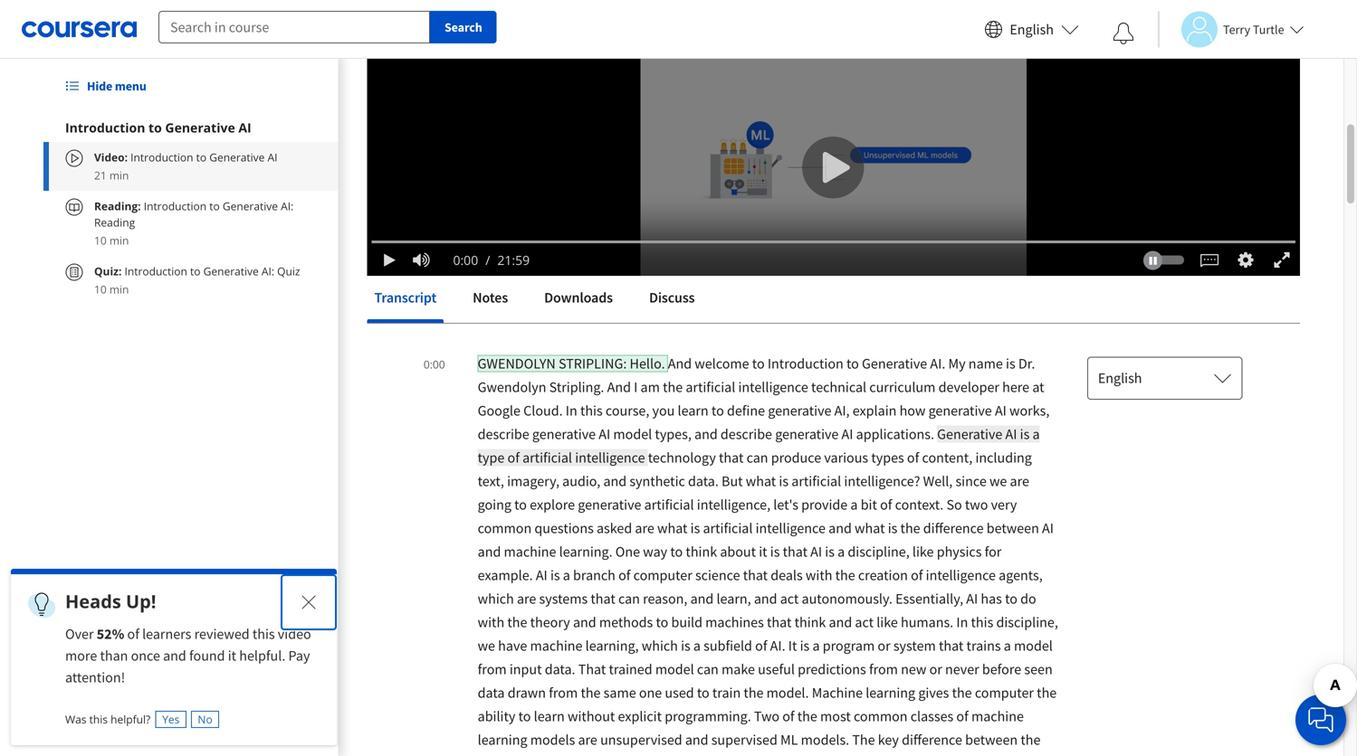Task type: locate. For each thing, give the bounding box(es) containing it.
key
[[878, 732, 899, 750]]

explain how generative ai works, describe generative ai model button
[[478, 402, 1050, 444]]

generative inside generative ai is a type of artificial intelligence
[[937, 426, 1003, 444]]

it inside of learners reviewed this video more than once and found it helpful. pay attention!
[[228, 647, 236, 665]]

generative inside 'video: introduction to generative ai 21 min'
[[209, 150, 265, 165]]

yes button
[[155, 712, 186, 729]]

is inside and what is the difference between ai and machine
[[888, 520, 898, 538]]

1 horizontal spatial learn
[[678, 402, 709, 420]]

and down 'systems'
[[573, 614, 596, 632]]

and down autonomously.
[[829, 614, 852, 632]]

1 vertical spatial think
[[795, 614, 826, 632]]

a right "it"
[[812, 637, 820, 655]]

model up "used"
[[655, 661, 694, 679]]

1 vertical spatial data.
[[545, 661, 575, 679]]

1 vertical spatial between
[[965, 732, 1018, 750]]

is inside my name is dr. gwendolyn stripling.
[[1006, 355, 1016, 373]]

pay
[[288, 647, 310, 665]]

my name is dr. gwendolyn stripling. button
[[478, 355, 1035, 397]]

0 vertical spatial and
[[668, 355, 692, 373]]

heads up!
[[65, 589, 156, 614]]

what
[[746, 473, 776, 491], [657, 520, 688, 538], [855, 520, 885, 538]]

0 horizontal spatial we
[[478, 637, 495, 655]]

learning. button
[[559, 543, 615, 561]]

1 vertical spatial 0:00
[[424, 357, 445, 372]]

what down generative artificial intelligence, button
[[657, 520, 688, 538]]

min down quiz:
[[109, 282, 129, 297]]

0 vertical spatial ai.
[[930, 355, 945, 373]]

0 horizontal spatial 0:00
[[424, 357, 445, 372]]

notes
[[473, 289, 508, 307]]

english button
[[977, 0, 1086, 59]]

this
[[580, 402, 603, 420], [971, 614, 993, 632], [252, 626, 275, 644], [89, 713, 108, 727]]

learning. one way to think about it is that ai is a discipline,
[[559, 543, 913, 561]]

over 52%
[[65, 626, 124, 644]]

reason,
[[643, 590, 688, 608]]

from
[[478, 661, 507, 679], [869, 661, 898, 679], [549, 684, 578, 703]]

0 vertical spatial between
[[987, 520, 1039, 538]]

think
[[686, 543, 717, 561], [795, 614, 826, 632]]

1 vertical spatial act
[[855, 614, 874, 632]]

to inside introduction to generative ai: reading
[[209, 199, 220, 214]]

0 vertical spatial or
[[878, 637, 891, 655]]

and
[[668, 355, 692, 373], [607, 378, 631, 397]]

0:00 left /
[[453, 252, 478, 269]]

1 vertical spatial which
[[642, 637, 678, 655]]

think for that
[[795, 614, 826, 632]]

and inside of learners reviewed this video more than once and found it helpful. pay attention!
[[163, 647, 186, 665]]

we down including
[[990, 473, 1007, 491]]

0 vertical spatial machine
[[504, 543, 556, 561]]

terry turtle button
[[1158, 11, 1304, 48]]

with right deals at the bottom of page
[[806, 567, 832, 585]]

1 horizontal spatial 0:00
[[453, 252, 478, 269]]

0 horizontal spatial act
[[780, 590, 799, 608]]

drawn from the same one used to train the model. machine learning gives the computer
[[508, 684, 1037, 703]]

of inside generative ai is a type of artificial intelligence
[[507, 449, 520, 467]]

0 horizontal spatial two
[[478, 755, 501, 757]]

1 vertical spatial min
[[109, 233, 129, 248]]

and right audio,
[[603, 473, 627, 491]]

0 horizontal spatial describe
[[478, 426, 529, 444]]

1 horizontal spatial ai:
[[281, 199, 294, 214]]

ai: up the quiz
[[281, 199, 294, 214]]

so
[[947, 496, 962, 514]]

0 vertical spatial two
[[965, 496, 988, 514]]

what up generative artificial intelligence, let's provide a bit of context.
[[746, 473, 776, 491]]

models
[[530, 732, 575, 750]]

model down course,
[[613, 426, 652, 444]]

0 horizontal spatial in
[[566, 402, 577, 420]]

we left have
[[478, 637, 495, 655]]

are for are unsupervised and supervised ml models.
[[578, 732, 597, 750]]

1 horizontal spatial think
[[795, 614, 826, 632]]

0 vertical spatial model
[[613, 426, 652, 444]]

a down works,
[[1033, 426, 1040, 444]]

0 horizontal spatial model
[[613, 426, 652, 444]]

and down provide
[[829, 520, 852, 538]]

0 horizontal spatial computer
[[633, 567, 692, 585]]

before
[[982, 661, 1021, 679]]

0:00 down the transcript button
[[424, 357, 445, 372]]

attention!
[[65, 669, 125, 687]]

the inside the ability to learn without explicit programming.
[[1037, 684, 1057, 703]]

this right was
[[89, 713, 108, 727]]

trained
[[609, 661, 652, 679]]

essentially, ai has to do with the theory and methods
[[478, 590, 1036, 632]]

1 vertical spatial discipline,
[[996, 614, 1058, 632]]

of right 52%
[[127, 626, 139, 644]]

two inside so two very common questions asked
[[965, 496, 988, 514]]

search button
[[430, 11, 497, 43]]

are for are systems that can reason, and learn, and act autonomously.
[[517, 590, 536, 608]]

the
[[663, 378, 683, 397], [900, 520, 920, 538], [835, 567, 855, 585], [507, 614, 527, 632], [581, 684, 601, 703], [744, 684, 764, 703], [952, 684, 972, 703], [1037, 684, 1057, 703], [797, 708, 817, 726], [1021, 732, 1041, 750]]

1 horizontal spatial data.
[[688, 473, 719, 491]]

between inside the key difference between the two
[[965, 732, 1018, 750]]

which is a subfield of ai.
[[642, 637, 788, 655]]

machine inside two of the most common classes of machine learning models
[[971, 708, 1024, 726]]

1 horizontal spatial or
[[929, 661, 942, 679]]

input
[[510, 661, 542, 679]]

is up "let's"
[[779, 473, 789, 491]]

this up trains
[[971, 614, 993, 632]]

0 minutes 0 seconds element
[[453, 252, 478, 269]]

generative up types, and describe generative ai applications. button
[[768, 402, 831, 420]]

define
[[727, 402, 765, 420]]

ai inside and what is the difference between ai and machine
[[1042, 520, 1054, 538]]

act up program
[[855, 614, 874, 632]]

with up have
[[478, 614, 504, 632]]

0:00 inside button
[[424, 357, 445, 372]]

are up way
[[635, 520, 654, 538]]

or right new
[[929, 661, 942, 679]]

in this course, you learn to define generative ai,
[[566, 402, 853, 420]]

the ability to learn without explicit programming. button
[[478, 684, 1057, 726]]

since
[[956, 473, 987, 491]]

ai. left my
[[930, 355, 945, 373]]

of right type
[[507, 449, 520, 467]]

of inside that deals with the creation of intelligence agents, which
[[911, 567, 923, 585]]

1 horizontal spatial with
[[806, 567, 832, 585]]

2 horizontal spatial from
[[869, 661, 898, 679]]

computer up reason,
[[633, 567, 692, 585]]

between down very
[[987, 520, 1039, 538]]

1 horizontal spatial what
[[746, 473, 776, 491]]

1 vertical spatial two
[[478, 755, 501, 757]]

1 vertical spatial can
[[618, 590, 640, 608]]

artificial up imagery,
[[522, 449, 572, 467]]

0 vertical spatial ai:
[[281, 199, 294, 214]]

0 vertical spatial 10
[[94, 233, 107, 248]]

1 horizontal spatial model
[[655, 661, 694, 679]]

what for but
[[746, 473, 776, 491]]

1 horizontal spatial describe
[[721, 426, 772, 444]]

models.
[[801, 732, 849, 750]]

2 vertical spatial machine
[[971, 708, 1024, 726]]

3 min from the top
[[109, 282, 129, 297]]

0 horizontal spatial learn
[[534, 708, 565, 726]]

like up system
[[877, 614, 898, 632]]

describe down define
[[721, 426, 772, 444]]

act
[[780, 590, 799, 608], [855, 614, 874, 632]]

reading:
[[94, 199, 144, 214]]

this inside in this discipline, we have machine learning,
[[971, 614, 993, 632]]

in for course,
[[566, 402, 577, 420]]

0 horizontal spatial which
[[478, 590, 514, 608]]

various
[[824, 449, 868, 467]]

0 vertical spatial think
[[686, 543, 717, 561]]

machine inside and what is the difference between ai and machine
[[504, 543, 556, 561]]

ai: left the quiz
[[262, 264, 274, 279]]

english inside popup button
[[1098, 369, 1142, 387]]

1 vertical spatial computer
[[975, 684, 1034, 703]]

0 horizontal spatial ai:
[[262, 264, 274, 279]]

the inside that deals with the creation of intelligence agents, which
[[835, 567, 855, 585]]

0 horizontal spatial english
[[1010, 20, 1054, 38]]

learning down ability
[[478, 732, 527, 750]]

introduction to generative ai inside dropdown button
[[65, 119, 251, 136]]

to inside well, since we are going to explore
[[514, 496, 527, 514]]

2 horizontal spatial model
[[1014, 637, 1053, 655]]

the key difference between the two button
[[478, 732, 1041, 757]]

and left i
[[607, 378, 631, 397]]

think up the science
[[686, 543, 717, 561]]

well,
[[923, 473, 953, 491]]

which down build
[[642, 637, 678, 655]]

common down going
[[478, 520, 532, 538]]

artificial down synthetic
[[644, 496, 694, 514]]

a up 'systems'
[[563, 567, 570, 585]]

1 vertical spatial and
[[607, 378, 631, 397]]

the inside two of the most common classes of machine learning models
[[797, 708, 817, 726]]

let's
[[773, 496, 798, 514]]

this down stripling.
[[580, 402, 603, 420]]

do
[[1020, 590, 1036, 608]]

to build machines that think and act like humans. button
[[656, 614, 956, 632]]

am
[[641, 378, 660, 397]]

from right the drawn
[[549, 684, 578, 703]]

1 horizontal spatial we
[[990, 473, 1007, 491]]

machine down before
[[971, 708, 1024, 726]]

english inside button
[[1010, 20, 1054, 38]]

0 horizontal spatial common
[[478, 520, 532, 538]]

Search in course text field
[[158, 11, 430, 43]]

10 min
[[94, 233, 129, 248]]

0 horizontal spatial from
[[478, 661, 507, 679]]

two right so
[[965, 496, 988, 514]]

to
[[508, 100, 531, 131], [149, 119, 162, 136], [196, 150, 207, 165], [209, 199, 220, 214], [190, 264, 201, 279], [752, 355, 765, 373], [846, 355, 859, 373], [712, 402, 724, 420], [514, 496, 527, 514], [670, 543, 683, 561], [1005, 590, 1018, 608], [656, 614, 668, 632], [697, 684, 710, 703], [518, 708, 531, 726]]

1 horizontal spatial ai.
[[930, 355, 945, 373]]

2 vertical spatial can
[[697, 661, 719, 679]]

0 vertical spatial act
[[780, 590, 799, 608]]

with inside essentially, ai has to do with the theory and methods
[[478, 614, 504, 632]]

0 vertical spatial min
[[109, 168, 129, 183]]

1 vertical spatial or
[[929, 661, 942, 679]]

1 horizontal spatial it
[[759, 543, 767, 561]]

2 describe from the left
[[721, 426, 772, 444]]

quiz:
[[94, 264, 122, 279]]

0 vertical spatial 0:00
[[453, 252, 478, 269]]

between down before
[[965, 732, 1018, 750]]

discipline, down the do
[[996, 614, 1058, 632]]

1 vertical spatial with
[[478, 614, 504, 632]]

introduction inside introduction to generative ai: reading
[[144, 199, 207, 214]]

is inside it is a program or system that trains a model from input data.
[[800, 637, 810, 655]]

that
[[578, 661, 606, 679]]

i
[[634, 378, 638, 397]]

0 vertical spatial english
[[1010, 20, 1054, 38]]

artificial
[[686, 378, 735, 397], [522, 449, 572, 467], [792, 473, 841, 491], [644, 496, 694, 514], [703, 520, 753, 538]]

artificial down technology that can produce various types of content, button on the bottom of page
[[792, 473, 841, 491]]

1 horizontal spatial computer
[[975, 684, 1034, 703]]

1 horizontal spatial which
[[642, 637, 678, 655]]

learn up models
[[534, 708, 565, 726]]

model up the seen
[[1014, 637, 1053, 655]]

generative ai is a type of artificial intelligence button
[[478, 426, 1040, 467]]

of learners reviewed this video more than once and found it helpful. pay attention!
[[65, 626, 314, 687]]

ai inside generative ai is a type of artificial intelligence
[[1005, 426, 1017, 444]]

is right "it"
[[800, 637, 810, 655]]

0 horizontal spatial data.
[[545, 661, 575, 679]]

physics
[[937, 543, 982, 561]]

generative down developer
[[929, 402, 992, 420]]

is
[[1006, 355, 1016, 373], [1020, 426, 1030, 444], [779, 473, 789, 491], [690, 520, 700, 538], [888, 520, 898, 538], [770, 543, 780, 561], [825, 543, 835, 561], [550, 567, 560, 585], [681, 637, 691, 655], [800, 637, 810, 655]]

0 vertical spatial like
[[913, 543, 934, 561]]

data. inside including text, imagery, audio, and synthetic data.
[[688, 473, 719, 491]]

2 vertical spatial min
[[109, 282, 129, 297]]

lightbulb image
[[27, 591, 56, 620]]

new
[[901, 661, 927, 679]]

are down without
[[578, 732, 597, 750]]

and down learners
[[163, 647, 186, 665]]

model inside it is a program or system that trains a model from input data.
[[1014, 637, 1053, 655]]

curriculum
[[869, 378, 936, 397]]

discipline, up creation
[[848, 543, 910, 561]]

or left system
[[878, 637, 891, 655]]

1 vertical spatial we
[[478, 637, 495, 655]]

0 vertical spatial we
[[990, 473, 1007, 491]]

ai inside dropdown button
[[238, 119, 251, 136]]

0 horizontal spatial or
[[878, 637, 891, 655]]

of right bit
[[880, 496, 892, 514]]

machine
[[812, 684, 863, 703]]

but
[[722, 473, 743, 491]]

describe
[[478, 426, 529, 444], [721, 426, 772, 444]]

0 vertical spatial discipline,
[[848, 543, 910, 561]]

once
[[131, 647, 160, 665]]

machine up example.
[[504, 543, 556, 561]]

this inside of learners reviewed this video more than once and found it helpful. pay attention!
[[252, 626, 275, 644]]

52%
[[97, 626, 124, 644]]

1 horizontal spatial can
[[697, 661, 719, 679]]

in inside in this discipline, we have machine learning,
[[956, 614, 968, 632]]

0 vertical spatial data.
[[688, 473, 719, 491]]

generative
[[536, 100, 653, 131], [165, 119, 235, 136], [209, 150, 265, 165], [223, 199, 278, 214], [203, 264, 259, 279], [862, 355, 927, 373], [937, 426, 1003, 444]]

we inside well, since we are going to explore
[[990, 473, 1007, 491]]

artificial up 'in this course, you learn to define generative ai,'
[[686, 378, 735, 397]]

0 horizontal spatial it
[[228, 647, 236, 665]]

0 vertical spatial computer
[[633, 567, 692, 585]]

that inside it is a program or system that trains a model from input data.
[[939, 637, 964, 655]]

act down deals at the bottom of page
[[780, 590, 799, 608]]

1 vertical spatial it
[[228, 647, 236, 665]]

let's provide a bit of context. button
[[773, 496, 947, 514]]

what inside and what is the difference between ai and machine
[[855, 520, 885, 538]]

quiz: introduction to generative ai: quiz 10 min
[[94, 264, 300, 297]]

1 vertical spatial model
[[1014, 637, 1053, 655]]

computer down before
[[975, 684, 1034, 703]]

what down bit
[[855, 520, 885, 538]]

or inside it is a program or system that trains a model from input data.
[[878, 637, 891, 655]]

2 min from the top
[[109, 233, 129, 248]]

ai. left "it"
[[770, 637, 785, 655]]

imagery,
[[507, 473, 559, 491]]

are down example.
[[517, 590, 536, 608]]

1 horizontal spatial like
[[913, 543, 934, 561]]

2 vertical spatial model
[[655, 661, 694, 679]]

this for discipline,
[[971, 614, 993, 632]]

ai: inside introduction to generative ai: reading
[[281, 199, 294, 214]]

that trained model can make useful predictions
[[578, 661, 869, 679]]

machine down theory
[[530, 637, 583, 655]]

intelligence up audio,
[[575, 449, 645, 467]]

min down "reading"
[[109, 233, 129, 248]]

1 vertical spatial difference
[[902, 732, 962, 750]]

1 min from the top
[[109, 168, 129, 183]]

which down example.
[[478, 590, 514, 608]]

from inside from new or never before seen data
[[869, 661, 898, 679]]

0 horizontal spatial think
[[686, 543, 717, 561]]

discipline, inside in this discipline, we have machine learning,
[[996, 614, 1058, 632]]

is left dr.
[[1006, 355, 1016, 373]]

two down ability
[[478, 755, 501, 757]]

from new or never before seen data button
[[478, 661, 1053, 703]]

menu
[[115, 78, 146, 94]]

artificial inside generative ai is a type of artificial intelligence
[[522, 449, 572, 467]]

10 down "reading"
[[94, 233, 107, 248]]

in down stripling.
[[566, 402, 577, 420]]

in for discipline,
[[956, 614, 968, 632]]

has
[[981, 590, 1002, 608]]

0 horizontal spatial ai.
[[770, 637, 785, 655]]

machine inside in this discipline, we have machine learning,
[[530, 637, 583, 655]]

0 horizontal spatial introduction to generative ai
[[65, 119, 251, 136]]

0 vertical spatial in
[[566, 402, 577, 420]]

to inside 'video: introduction to generative ai 21 min'
[[196, 150, 207, 165]]

1 describe from the left
[[478, 426, 529, 444]]

2 10 from the top
[[94, 282, 107, 297]]

1 horizontal spatial english
[[1098, 369, 1142, 387]]

difference down classes
[[902, 732, 962, 750]]

machine
[[504, 543, 556, 561], [530, 637, 583, 655], [971, 708, 1024, 726]]

10 down quiz:
[[94, 282, 107, 297]]

the inside and what is the difference between ai and machine
[[900, 520, 920, 538]]

at
[[1032, 378, 1044, 397]]

ai: inside the "quiz: introduction to generative ai: quiz 10 min"
[[262, 264, 274, 279]]

video:
[[94, 150, 128, 165]]

are unsupervised and supervised ml models.
[[578, 732, 852, 750]]

are systems that can reason, and learn, and act autonomously.
[[517, 590, 895, 608]]

the inside essentially, ai has to do with the theory and methods
[[507, 614, 527, 632]]

difference down so
[[923, 520, 984, 538]]

common up key
[[854, 708, 908, 726]]

1 vertical spatial 10
[[94, 282, 107, 297]]

and down deals at the bottom of page
[[754, 590, 777, 608]]

are inside well, since we are going to explore
[[1010, 473, 1029, 491]]

think up "it"
[[795, 614, 826, 632]]

types,
[[655, 426, 692, 444]]

0 vertical spatial difference
[[923, 520, 984, 538]]

1 horizontal spatial in
[[956, 614, 968, 632]]

generative down the cloud. at the bottom left
[[532, 426, 596, 444]]

1 vertical spatial in
[[956, 614, 968, 632]]

intelligence down physics
[[926, 567, 996, 585]]

data. left the 'that'
[[545, 661, 575, 679]]

2 horizontal spatial can
[[747, 449, 768, 467]]

introduction to generative ai: reading
[[94, 199, 294, 230]]

0 horizontal spatial learning
[[478, 732, 527, 750]]

is down works,
[[1020, 426, 1030, 444]]

learn down and i am the artificial intelligence
[[678, 402, 709, 420]]

1 vertical spatial learn
[[534, 708, 565, 726]]

0 horizontal spatial can
[[618, 590, 640, 608]]

with
[[806, 567, 832, 585], [478, 614, 504, 632]]

notes button
[[465, 276, 515, 320]]

methods
[[599, 614, 653, 632]]

this up helpful.
[[252, 626, 275, 644]]

0 horizontal spatial and
[[607, 378, 631, 397]]

can for reason,
[[618, 590, 640, 608]]

discuss
[[649, 289, 695, 307]]

yes
[[162, 713, 180, 728]]

is down context.
[[888, 520, 898, 538]]

learning down new
[[866, 684, 915, 703]]

are up very
[[1010, 473, 1029, 491]]

model.
[[767, 684, 809, 703]]

1 vertical spatial machine
[[530, 637, 583, 655]]



Task type: vqa. For each thing, say whether or not it's contained in the screenshot.
Find your new career link in the top of the page
no



Task type: describe. For each thing, give the bounding box(es) containing it.
generative inside the "quiz: introduction to generative ai: quiz 10 min"
[[203, 264, 259, 279]]

of down one on the bottom
[[618, 567, 631, 585]]

introduction inside dropdown button
[[65, 119, 145, 136]]

going
[[478, 496, 511, 514]]

stripling:
[[559, 355, 627, 373]]

used
[[665, 684, 694, 703]]

but what is artificial intelligence? button
[[722, 473, 923, 491]]

most
[[820, 708, 851, 726]]

of inside of learners reviewed this video more than once and found it helpful. pay attention!
[[127, 626, 139, 644]]

synthetic
[[630, 473, 685, 491]]

a down build
[[693, 637, 701, 655]]

context.
[[895, 496, 944, 514]]

helpful.
[[239, 647, 285, 665]]

0 vertical spatial can
[[747, 449, 768, 467]]

science
[[695, 567, 740, 585]]

1 vertical spatial ai.
[[770, 637, 785, 655]]

cloud.
[[523, 402, 563, 420]]

1 vertical spatial like
[[877, 614, 898, 632]]

is down provide
[[825, 543, 835, 561]]

video: introduction to generative ai 21 min
[[94, 150, 277, 183]]

0 vertical spatial it
[[759, 543, 767, 561]]

classes
[[911, 708, 954, 726]]

is inside generative ai is a type of artificial intelligence
[[1020, 426, 1030, 444]]

terry
[[1223, 21, 1250, 38]]

reading
[[94, 215, 135, 230]]

is down generative artificial intelligence, button
[[690, 520, 700, 538]]

min inside the "quiz: introduction to generative ai: quiz 10 min"
[[109, 282, 129, 297]]

of right two on the right of the page
[[782, 708, 795, 726]]

including text, imagery, audio, and synthetic data.
[[478, 449, 1032, 491]]

ai is a branch of computer science
[[536, 567, 743, 585]]

example.
[[478, 567, 533, 585]]

21 minutes 59 seconds element
[[497, 252, 530, 269]]

1 horizontal spatial learning
[[866, 684, 915, 703]]

google
[[478, 402, 521, 420]]

generative up technology that can produce various types of content, button on the bottom of page
[[775, 426, 839, 444]]

two of the most common classes of machine learning models button
[[478, 708, 1024, 750]]

bit
[[861, 496, 877, 514]]

1 10 from the top
[[94, 233, 107, 248]]

so two very common questions asked
[[478, 496, 1017, 538]]

and inside essentially, ai has to do with the theory and methods
[[573, 614, 596, 632]]

and welcome to introduction to generative ai. button
[[668, 355, 948, 373]]

intelligence down "let's"
[[756, 520, 826, 538]]

two
[[754, 708, 780, 726]]

like inside like physics for example.
[[913, 543, 934, 561]]

video
[[278, 626, 311, 644]]

which inside that deals with the creation of intelligence agents, which
[[478, 590, 514, 608]]

quiz
[[277, 264, 300, 279]]

gwendolyn
[[478, 355, 556, 373]]

more
[[65, 647, 97, 665]]

branch
[[573, 567, 616, 585]]

with inside that deals with the creation of intelligence agents, which
[[806, 567, 832, 585]]

are what is artificial intelligence
[[635, 520, 829, 538]]

introduction inside the "quiz: introduction to generative ai: quiz 10 min"
[[124, 264, 187, 279]]

downloads
[[544, 289, 613, 307]]

difference inside the key difference between the two
[[902, 732, 962, 750]]

discuss button
[[642, 276, 702, 320]]

ai is a branch of computer science button
[[536, 567, 743, 585]]

1 horizontal spatial and
[[668, 355, 692, 373]]

than
[[100, 647, 128, 665]]

1 horizontal spatial introduction to generative ai
[[367, 100, 679, 131]]

never
[[945, 661, 979, 679]]

intelligence inside that deals with the creation of intelligence agents, which
[[926, 567, 996, 585]]

learning inside two of the most common classes of machine learning models
[[478, 732, 527, 750]]

drawn from the same one used to train the model. button
[[508, 684, 812, 703]]

reviewed
[[194, 626, 250, 644]]

one way to think about it is that ai is a discipline, button
[[615, 543, 913, 561]]

are for are what is artificial intelligence
[[635, 520, 654, 538]]

difference inside and what is the difference between ai and machine
[[923, 520, 984, 538]]

including text, imagery, audio, and synthetic data. button
[[478, 449, 1032, 491]]

coursera image
[[22, 15, 137, 44]]

what for and
[[855, 520, 885, 538]]

was this helpful?
[[65, 713, 150, 727]]

0 vertical spatial learn
[[678, 402, 709, 420]]

heads up! dialog
[[11, 569, 337, 746]]

two inside the key difference between the two
[[478, 755, 501, 757]]

useful
[[758, 661, 795, 679]]

to inside the ability to learn without explicit programming.
[[518, 708, 531, 726]]

a right trains
[[1004, 637, 1011, 655]]

can for make
[[697, 661, 719, 679]]

theory
[[530, 614, 570, 632]]

systems
[[539, 590, 588, 608]]

but what is artificial intelligence?
[[722, 473, 923, 491]]

explain how generative ai works, describe generative ai model
[[478, 402, 1050, 444]]

this for course,
[[580, 402, 603, 420]]

data. inside it is a program or system that trains a model from input data.
[[545, 661, 575, 679]]

and inside including text, imagery, audio, and synthetic data.
[[603, 473, 627, 491]]

0:00 for 0:00 / 21:59
[[453, 252, 478, 269]]

explore
[[530, 496, 575, 514]]

no
[[198, 713, 212, 728]]

way
[[643, 543, 667, 561]]

same
[[604, 684, 636, 703]]

ai inside essentially, ai has to do with the theory and methods
[[966, 590, 978, 608]]

a inside generative ai is a type of artificial intelligence
[[1033, 426, 1040, 444]]

model inside explain how generative ai works, describe generative ai model
[[613, 426, 652, 444]]

to inside dropdown button
[[149, 119, 162, 136]]

types
[[871, 449, 904, 467]]

here
[[1002, 378, 1029, 397]]

learning,
[[585, 637, 639, 655]]

0 horizontal spatial discipline,
[[848, 543, 910, 561]]

it is a program or system that trains a model from input data. button
[[478, 637, 1053, 679]]

technical curriculum developer here at google cloud.
[[478, 378, 1044, 420]]

type
[[478, 449, 505, 467]]

think for to
[[686, 543, 717, 561]]

in this course, you learn to define generative ai, button
[[566, 402, 853, 420]]

generative inside introduction to generative ai: reading
[[223, 199, 278, 214]]

to inside the "quiz: introduction to generative ai: quiz 10 min"
[[190, 264, 201, 279]]

0:00 / 21:59
[[453, 252, 530, 269]]

and down programming.
[[685, 732, 708, 750]]

works,
[[1010, 402, 1050, 420]]

train
[[712, 684, 741, 703]]

a up autonomously.
[[838, 543, 845, 561]]

introduction inside 'video: introduction to generative ai 21 min'
[[130, 150, 193, 165]]

dr.
[[1018, 355, 1035, 373]]

questions
[[535, 520, 594, 538]]

0:00 for 0:00
[[424, 357, 445, 372]]

1 horizontal spatial from
[[549, 684, 578, 703]]

supervised
[[711, 732, 778, 750]]

this for helpful?
[[89, 713, 108, 727]]

types, and describe generative ai applications.
[[655, 426, 937, 444]]

unsupervised
[[600, 732, 682, 750]]

common inside so two very common questions asked
[[478, 520, 532, 538]]

turtle
[[1253, 21, 1284, 38]]

learn inside the ability to learn without explicit programming.
[[534, 708, 565, 726]]

of up the useful
[[755, 637, 767, 655]]

between inside and what is the difference between ai and machine
[[987, 520, 1039, 538]]

welcome
[[695, 355, 749, 373]]

technical
[[811, 378, 867, 397]]

in this discipline, we have machine learning,
[[478, 614, 1058, 655]]

and down the in this course, you learn to define generative ai, button
[[694, 426, 718, 444]]

from inside it is a program or system that trains a model from input data.
[[478, 661, 507, 679]]

describe inside explain how generative ai works, describe generative ai model
[[478, 426, 529, 444]]

no button
[[191, 712, 219, 729]]

what for are
[[657, 520, 688, 538]]

my name is dr. gwendolyn stripling.
[[478, 355, 1035, 397]]

and up example.
[[478, 543, 501, 561]]

related lecture content tabs tab list
[[367, 276, 1300, 323]]

to inside essentially, ai has to do with the theory and methods
[[1005, 590, 1018, 608]]

1 horizontal spatial act
[[855, 614, 874, 632]]

generative ai is a type of artificial intelligence
[[478, 426, 1040, 467]]

is down build
[[681, 637, 691, 655]]

generative artificial intelligence, button
[[578, 496, 773, 514]]

the ability to learn without explicit programming.
[[478, 684, 1057, 726]]

is up deals at the bottom of page
[[770, 543, 780, 561]]

learning.
[[559, 543, 613, 561]]

produce
[[771, 449, 821, 467]]

hello.
[[630, 355, 665, 373]]

min inside 'video: introduction to generative ai 21 min'
[[109, 168, 129, 183]]

predictions
[[798, 661, 866, 679]]

content,
[[922, 449, 973, 467]]

a left bit
[[851, 496, 858, 514]]

intelligence,
[[697, 496, 771, 514]]

of right types
[[907, 449, 919, 467]]

/
[[485, 252, 490, 269]]

ai inside 'video: introduction to generative ai 21 min'
[[268, 150, 277, 165]]

and i am the artificial intelligence
[[607, 378, 811, 397]]

intelligence inside generative ai is a type of artificial intelligence
[[575, 449, 645, 467]]

mute image
[[410, 251, 433, 269]]

machine learning gives the computer button
[[812, 684, 1037, 703]]

we inside in this discipline, we have machine learning,
[[478, 637, 495, 655]]

generative inside dropdown button
[[165, 119, 235, 136]]

are unsupervised and supervised ml models. button
[[578, 732, 852, 750]]

generative up asked
[[578, 496, 641, 514]]

close image
[[298, 592, 320, 614]]

are systems that can reason, and learn, and act autonomously. button
[[517, 590, 895, 608]]

artificial down intelligence,
[[703, 520, 753, 538]]

common inside two of the most common classes of machine learning models
[[854, 708, 908, 726]]

like physics for example.
[[478, 543, 1002, 585]]

of right classes
[[956, 708, 969, 726]]

humans.
[[901, 614, 953, 632]]

intelligence up define
[[738, 378, 808, 397]]

essentially, ai has to do with the theory and methods button
[[478, 590, 1036, 632]]

gwendolyn stripling: hello. and welcome to introduction to generative ai.
[[478, 355, 948, 373]]

10 inside the "quiz: introduction to generative ai: quiz 10 min"
[[94, 282, 107, 297]]

play image
[[380, 253, 399, 267]]

full screen image
[[1270, 251, 1294, 269]]

that inside that deals with the creation of intelligence agents, which
[[743, 567, 768, 585]]

show notifications image
[[1113, 23, 1134, 44]]

and up build
[[690, 590, 714, 608]]

the inside the key difference between the two
[[1021, 732, 1041, 750]]

is up 'systems'
[[550, 567, 560, 585]]

or inside from new or never before seen data
[[929, 661, 942, 679]]

technical curriculum developer here at google cloud. button
[[478, 378, 1044, 420]]

chat with us image
[[1306, 706, 1335, 735]]

two of the most common classes of machine learning models
[[478, 708, 1024, 750]]



